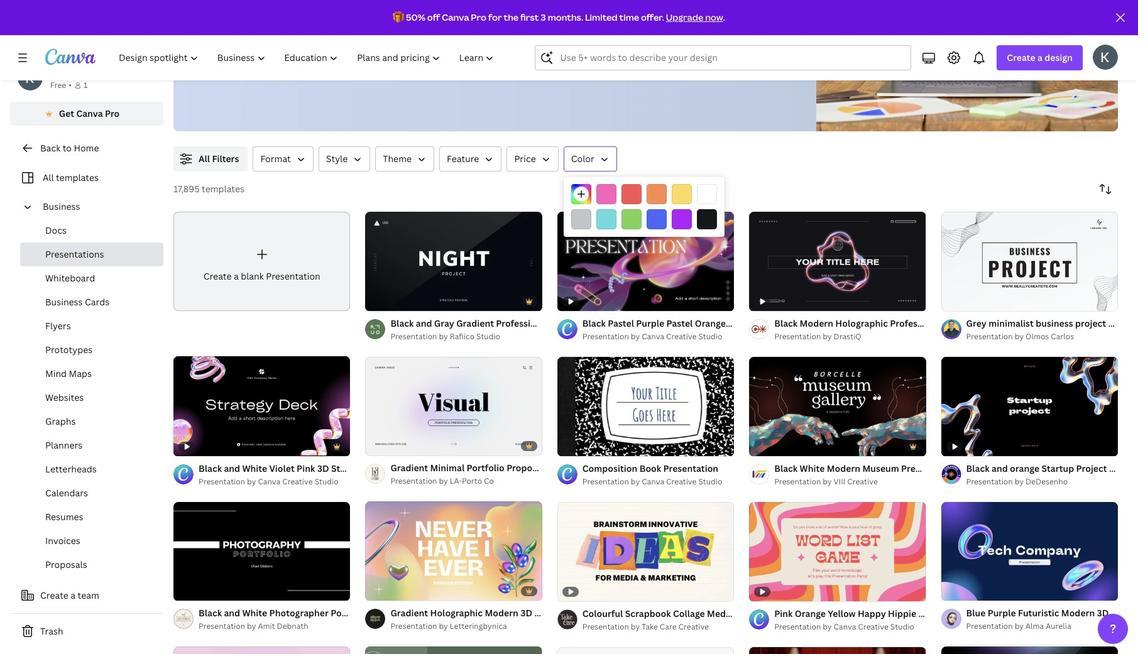 Task type: locate. For each thing, give the bounding box(es) containing it.
black white modern museum presentation image
[[749, 357, 926, 456]]

professional inside black modern holographic professional presentation presentation by drastiq
[[890, 318, 943, 330]]

a left blank
[[234, 270, 239, 282]]

1 horizontal spatial templates
[[202, 183, 245, 195]]

all down the back
[[43, 172, 54, 184]]

composition book presentation presentation by canva creative studio
[[583, 463, 722, 487]]

feature button
[[439, 146, 502, 172]]

and up presentation by amit debnath "link"
[[224, 607, 240, 619]]

studio inside black and gray gradient professional presentation presentation by rafiico studio
[[476, 331, 500, 342]]

0 vertical spatial pro
[[471, 11, 487, 23]]

free down presentation
[[273, 50, 294, 64]]

style
[[326, 153, 348, 165]]

viii
[[834, 476, 846, 487]]

with down collection
[[572, 50, 593, 64]]

create left design
[[1007, 52, 1036, 63]]

colourful scrapbook collage media marketing brainstorm presentation link
[[583, 607, 886, 621]]

a left design
[[1038, 52, 1043, 63]]

Sort by button
[[1093, 177, 1118, 202]]

1 of 25 link up book
[[557, 357, 734, 456]]

whiteboard link
[[20, 267, 163, 290]]

1 of 25 for black
[[374, 296, 396, 305]]

templates
[[56, 172, 99, 184], [202, 183, 245, 195]]

business for business
[[43, 201, 80, 212]]

portfolio right photographer
[[331, 607, 369, 619]]

•
[[69, 80, 72, 91]]

and left the violet
[[224, 462, 240, 474]]

a inside dropdown button
[[1038, 52, 1043, 63]]

1 of 25 link for gray
[[365, 212, 542, 311]]

0 horizontal spatial present
[[532, 50, 570, 64]]

portfolio inside black and white photographer portfolio presentation presentation by amit debnath
[[331, 607, 369, 619]]

of
[[592, 34, 602, 48], [380, 296, 387, 305], [955, 296, 962, 305], [380, 441, 387, 450], [571, 441, 578, 451], [763, 441, 770, 451], [380, 586, 387, 595], [955, 586, 962, 596]]

1 vertical spatial modern
[[827, 463, 861, 474]]

with
[[454, 34, 475, 48], [572, 50, 593, 64]]

pink left 'orange'
[[774, 608, 793, 620]]

#fed958 image
[[672, 184, 692, 204]]

1 vertical spatial your
[[596, 50, 618, 64]]

#fd5152 image
[[622, 184, 642, 204], [622, 184, 642, 204]]

by
[[439, 331, 448, 342], [1015, 331, 1024, 342], [631, 331, 640, 342], [823, 331, 832, 342], [439, 476, 448, 487], [247, 476, 256, 487], [631, 476, 640, 487], [823, 476, 832, 487], [1015, 476, 1024, 487], [439, 621, 448, 632], [247, 621, 256, 632], [1015, 621, 1024, 632], [823, 622, 832, 632], [631, 622, 640, 632]]

white up presentation by viii creative link
[[800, 463, 825, 474]]

1 horizontal spatial 10
[[964, 586, 972, 596]]

business inside black and white violet pink 3d strategy deck business presentation presentation by canva creative studio
[[393, 462, 431, 474]]

3
[[541, 11, 546, 23]]

presentation by canva creative studio link for composition book presentation
[[583, 476, 722, 488]]

1 of 14
[[950, 296, 972, 305]]

black for black modern holographic professional presentation
[[774, 318, 798, 330]]

black inside black and white violet pink 3d strategy deck business presentation presentation by canva creative studio
[[199, 462, 222, 474]]

color button
[[564, 146, 617, 172]]

all inside button
[[199, 153, 210, 165]]

present down collection
[[532, 50, 570, 64]]

graphs link
[[20, 410, 163, 434]]

0 horizontal spatial gradient
[[391, 462, 428, 474]]

black for black and orange startup project modern
[[966, 463, 990, 474]]

of for presentation by olmos carlos
[[955, 296, 962, 305]]

by inside the pink orange yellow happy hippie word list game presentation party presentation by canva creative studio
[[823, 622, 832, 632]]

1 horizontal spatial create
[[203, 270, 232, 282]]

0 horizontal spatial to
[[63, 142, 72, 154]]

0 horizontal spatial 1 of 10
[[374, 586, 397, 595]]

create a blank presentation element
[[173, 212, 350, 311]]

pink left 3d
[[297, 462, 315, 474]]

stunning
[[496, 34, 538, 48]]

invoices link
[[20, 529, 163, 553]]

drastiq
[[834, 331, 862, 342]]

a for team
[[71, 590, 75, 602]]

black inside black and gray gradient professional presentation presentation by rafiico studio
[[391, 317, 414, 329]]

1 for presentation by la-porto co
[[374, 441, 378, 450]]

2 vertical spatial create
[[40, 590, 68, 602]]

business up flyers
[[45, 296, 83, 308]]

a left team
[[71, 590, 75, 602]]

#fd5ebb image
[[596, 184, 617, 204]]

free left •
[[50, 80, 66, 91]]

back to home
[[40, 142, 99, 154]]

marketing
[[736, 608, 779, 620]]

to inside the design a presentation that blows your audience away with our stunning collection of high-quality slide templates. free to personalize online so you can collaborate and present with your colleagues.
[[296, 50, 307, 64]]

creative inside the black white modern museum presentation presentation by viii creative
[[848, 476, 878, 487]]

with left the our
[[454, 34, 475, 48]]

gradient minimal portfolio proposal presentation image
[[365, 357, 542, 456]]

0 vertical spatial free
[[273, 50, 294, 64]]

black modern holographic professional presentation link
[[774, 317, 1000, 331]]

present
[[532, 50, 570, 64], [1108, 317, 1138, 329]]

theme
[[383, 153, 412, 165]]

0 horizontal spatial create
[[40, 590, 68, 602]]

audience
[[380, 34, 424, 48]]

holographic
[[836, 318, 888, 330]]

1 vertical spatial to
[[63, 142, 72, 154]]

business for business cards
[[45, 296, 83, 308]]

0 horizontal spatial with
[[454, 34, 475, 48]]

by inside black and gray gradient professional presentation presentation by rafiico studio
[[439, 331, 448, 342]]

business down 16
[[393, 462, 431, 474]]

modern up viii
[[827, 463, 861, 474]]

10 for gradient minimal portfolio proposal presentation
[[388, 586, 397, 595]]

create a team
[[40, 590, 99, 602]]

1 vertical spatial 1 of 25
[[566, 441, 588, 451]]

1 horizontal spatial 1 of 10 link
[[941, 502, 1118, 601]]

1 vertical spatial all
[[43, 172, 54, 184]]

0 vertical spatial portfolio
[[467, 462, 505, 474]]

1 horizontal spatial to
[[296, 50, 307, 64]]

gradient down 16
[[391, 462, 428, 474]]

templates inside all templates link
[[56, 172, 99, 184]]

free •
[[50, 80, 72, 91]]

that
[[302, 34, 322, 48]]

all
[[199, 153, 210, 165], [43, 172, 54, 184]]

0 vertical spatial all
[[199, 153, 210, 165]]

black white modern museum presentation link
[[774, 462, 956, 476]]

black inside black modern holographic professional presentation presentation by drastiq
[[774, 318, 798, 330]]

portfolio up co
[[467, 462, 505, 474]]

#55dbe0 image
[[596, 209, 617, 229], [596, 209, 617, 229]]

letteringbynica
[[450, 621, 507, 632]]

0 horizontal spatial pro
[[105, 107, 120, 119]]

0 horizontal spatial free
[[50, 80, 66, 91]]

to inside back to home link
[[63, 142, 72, 154]]

yellow
[[828, 608, 856, 620]]

#c1c6cb image
[[571, 209, 591, 229], [571, 209, 591, 229]]

to down that
[[296, 50, 307, 64]]

1 horizontal spatial gradient
[[456, 317, 494, 329]]

black and white photographer portfolio presentation link
[[199, 607, 426, 620]]

and inside black and gray gradient professional presentation presentation by rafiico studio
[[416, 317, 432, 329]]

1 horizontal spatial portfolio
[[467, 462, 505, 474]]

websites
[[45, 392, 84, 404]]

0 horizontal spatial 1 of 25
[[374, 296, 396, 305]]

a for design
[[1038, 52, 1043, 63]]

black inside black and white photographer portfolio presentation presentation by amit debnath
[[199, 607, 222, 619]]

all left filters
[[199, 153, 210, 165]]

25 for black
[[388, 296, 396, 305]]

feature
[[447, 153, 479, 165]]

1 vertical spatial 1 of 25 link
[[557, 357, 734, 456]]

gradient up presentation by rafiico studio link
[[456, 317, 494, 329]]

1 of 25 link up gray on the left of the page
[[365, 212, 542, 311]]

1 horizontal spatial 25
[[580, 441, 588, 451]]

white inside black and white violet pink 3d strategy deck business presentation presentation by canva creative studio
[[242, 462, 267, 474]]

add a new color image
[[571, 184, 591, 204]]

1 of 16
[[374, 441, 396, 450]]

0 vertical spatial 1 of 25
[[374, 296, 396, 305]]

a inside the design a presentation that blows your audience away with our stunning collection of high-quality slide templates. free to personalize online so you can collaborate and present with your colleagues.
[[229, 34, 235, 48]]

1 horizontal spatial with
[[572, 50, 593, 64]]

20
[[772, 441, 781, 451]]

present right project
[[1108, 317, 1138, 329]]

studio inside the pink orange yellow happy hippie word list game presentation party presentation by canva creative studio
[[891, 622, 914, 632]]

1 of 25 for composition
[[566, 441, 588, 451]]

1 horizontal spatial your
[[596, 50, 618, 64]]

portfolio inside gradient minimal portfolio proposal presentation presentation by la-porto co
[[467, 462, 505, 474]]

0 vertical spatial present
[[532, 50, 570, 64]]

black and gray gradient professional presentation image
[[365, 212, 542, 311]]

business
[[1036, 317, 1073, 329]]

upgrade
[[666, 11, 704, 23]]

dedesenho
[[1026, 476, 1068, 487]]

1 of 20
[[758, 441, 781, 451]]

1 of 10 link
[[365, 501, 542, 601], [941, 502, 1118, 601]]

0 horizontal spatial your
[[355, 34, 377, 48]]

1 vertical spatial 25
[[580, 441, 588, 451]]

1 vertical spatial portfolio
[[331, 607, 369, 619]]

0 vertical spatial pink
[[297, 462, 315, 474]]

maps
[[69, 368, 92, 380]]

#fed958 image
[[672, 184, 692, 204]]

templates down 'back to home'
[[56, 172, 99, 184]]

0 vertical spatial to
[[296, 50, 307, 64]]

time
[[619, 11, 639, 23]]

dark modern corporate app development startup pitch deck presentation image
[[941, 647, 1118, 654]]

orange
[[1010, 463, 1040, 474]]

by inside black and white photographer portfolio presentation presentation by amit debnath
[[247, 621, 256, 632]]

mind maps link
[[20, 362, 163, 386]]

your up online
[[355, 34, 377, 48]]

#74d353 image
[[622, 209, 642, 229], [622, 209, 642, 229]]

and inside black and white violet pink 3d strategy deck business presentation presentation by canva creative studio
[[224, 462, 240, 474]]

1 horizontal spatial pink
[[774, 608, 793, 620]]

kendall parks image
[[1093, 45, 1118, 70]]

and down 'stunning' on the left
[[512, 50, 530, 64]]

1 horizontal spatial 1 of 25 link
[[557, 357, 734, 456]]

a for presentation
[[229, 34, 235, 48]]

orange
[[795, 608, 826, 620]]

1 vertical spatial pink
[[774, 608, 793, 620]]

0 vertical spatial business
[[43, 201, 80, 212]]

0 horizontal spatial all
[[43, 172, 54, 184]]

#fd5ebb image
[[596, 184, 617, 204]]

0 vertical spatial your
[[355, 34, 377, 48]]

1 vertical spatial pro
[[105, 107, 120, 119]]

1 vertical spatial gradient
[[391, 462, 428, 474]]

1 for presentation by rafiico studio
[[374, 296, 378, 305]]

present inside the design a presentation that blows your audience away with our stunning collection of high-quality slide templates. free to personalize online so you can collaborate and present with your colleagues.
[[532, 50, 570, 64]]

1 horizontal spatial 1 of 10
[[950, 586, 972, 596]]

and inside the design a presentation that blows your audience away with our stunning collection of high-quality slide templates. free to personalize online so you can collaborate and present with your colleagues.
[[512, 50, 530, 64]]

professional up presentation by rafiico studio link
[[496, 317, 549, 329]]

business cards
[[45, 296, 109, 308]]

0 horizontal spatial pink
[[297, 462, 315, 474]]

create down "proposals"
[[40, 590, 68, 602]]

presentation
[[237, 34, 299, 48]]

canva inside the pink orange yellow happy hippie word list game presentation party presentation by canva creative studio
[[834, 622, 856, 632]]

1 vertical spatial free
[[50, 80, 66, 91]]

0 horizontal spatial templates
[[56, 172, 99, 184]]

business inside business cards link
[[45, 296, 83, 308]]

business up docs
[[43, 201, 80, 212]]

presentation by viii creative link
[[774, 476, 926, 488]]

templates down filters
[[202, 183, 245, 195]]

None search field
[[535, 45, 912, 70]]

and inside black and white photographer portfolio presentation presentation by amit debnath
[[224, 607, 240, 619]]

#15181b image
[[697, 209, 717, 229], [697, 209, 717, 229]]

0 horizontal spatial 25
[[388, 296, 396, 305]]

grey minimalist business project presentation image
[[941, 212, 1118, 311]]

#ffffff image
[[697, 184, 717, 204], [697, 184, 717, 204]]

0 horizontal spatial professional
[[496, 317, 549, 329]]

1 horizontal spatial 1 of 25
[[566, 441, 588, 451]]

1 of 10 for black
[[950, 586, 972, 596]]

presentation by dedesenho link
[[966, 476, 1118, 488]]

get canva pro button
[[10, 102, 163, 126]]

care
[[660, 622, 677, 632]]

0 horizontal spatial 1 of 10 link
[[365, 501, 542, 601]]

16
[[388, 441, 396, 450]]

1 horizontal spatial professional
[[890, 318, 943, 330]]

black inside 'black and orange startup project modern presentation by dedesenho'
[[966, 463, 990, 474]]

modern up 'presentation by drastiq' link at the bottom
[[800, 318, 833, 330]]

create inside dropdown button
[[1007, 52, 1036, 63]]

0 vertical spatial 1 of 25 link
[[365, 212, 542, 311]]

and for debnath
[[224, 607, 240, 619]]

0 vertical spatial modern
[[800, 318, 833, 330]]

1 for presentation by letteringbynica
[[374, 586, 378, 595]]

and left gray on the left of the page
[[416, 317, 432, 329]]

#4a66fb image
[[647, 209, 667, 229]]

docs
[[45, 224, 67, 236]]

gradient
[[456, 317, 494, 329], [391, 462, 428, 474]]

professional right holographic
[[890, 318, 943, 330]]

1 horizontal spatial free
[[273, 50, 294, 64]]

white inside black and white photographer portfolio presentation presentation by amit debnath
[[242, 607, 267, 619]]

1 horizontal spatial all
[[199, 153, 210, 165]]

and for presentation
[[224, 462, 240, 474]]

business inside business link
[[43, 201, 80, 212]]

of for presentation by alma aurelia
[[955, 586, 962, 596]]

color
[[571, 153, 594, 165]]

1 of 10 link for portfolio
[[365, 501, 542, 601]]

#b612fb image
[[672, 209, 692, 229]]

a up 'templates.'
[[229, 34, 235, 48]]

of for presentation by rafiico studio
[[380, 296, 387, 305]]

to right the back
[[63, 142, 72, 154]]

0 vertical spatial 25
[[388, 296, 396, 305]]

presentation by la-porto co link
[[391, 475, 542, 488]]

design
[[194, 34, 226, 48]]

a inside button
[[71, 590, 75, 602]]

modern
[[1109, 463, 1138, 474]]

collaborate
[[454, 50, 509, 64]]

1 vertical spatial create
[[203, 270, 232, 282]]

blue purple futuristic modern 3d tech company business presentation image
[[941, 502, 1118, 601]]

black inside the black white modern museum presentation presentation by viii creative
[[774, 463, 798, 474]]

1 of 10 for gradient
[[374, 586, 397, 595]]

and left the orange at bottom
[[992, 463, 1008, 474]]

minimal
[[430, 462, 465, 474]]

calendars link
[[20, 481, 163, 505]]

grey
[[966, 317, 987, 329]]

home
[[74, 142, 99, 154]]

by inside the black white modern museum presentation presentation by viii creative
[[823, 476, 832, 487]]

canva inside black and white violet pink 3d strategy deck business presentation presentation by canva creative studio
[[258, 476, 281, 487]]

online
[[367, 50, 397, 64]]

0 vertical spatial create
[[1007, 52, 1036, 63]]

0 vertical spatial gradient
[[456, 317, 494, 329]]

1 horizontal spatial present
[[1108, 317, 1138, 329]]

white left the violet
[[242, 462, 267, 474]]

2 horizontal spatial create
[[1007, 52, 1036, 63]]

2 vertical spatial business
[[393, 462, 431, 474]]

0 horizontal spatial portfolio
[[331, 607, 369, 619]]

0 horizontal spatial 1 of 25 link
[[365, 212, 542, 311]]

create left blank
[[203, 270, 232, 282]]

the
[[504, 11, 519, 23]]

black for black and gray gradient professional presentation
[[391, 317, 414, 329]]

create inside button
[[40, 590, 68, 602]]

and for studio
[[416, 317, 432, 329]]

3d
[[317, 462, 329, 474]]

0 vertical spatial with
[[454, 34, 475, 48]]

1 vertical spatial business
[[45, 296, 83, 308]]

0 horizontal spatial 10
[[388, 586, 397, 595]]

white up "amit"
[[242, 607, 267, 619]]

1 vertical spatial present
[[1108, 317, 1138, 329]]

1 for presentation by alma aurelia
[[950, 586, 954, 596]]

collection
[[541, 34, 589, 48]]

create a blank presentation link
[[173, 212, 350, 311]]

black for black white modern museum presentation
[[774, 463, 798, 474]]

trash
[[40, 625, 63, 637]]

calendars
[[45, 487, 88, 499]]

your down high-
[[596, 50, 618, 64]]

presentation by take care creative link
[[583, 621, 734, 634]]

grey minimalist business project present link
[[966, 317, 1138, 330]]

pro left for
[[471, 11, 487, 23]]

your
[[355, 34, 377, 48], [596, 50, 618, 64]]

of for presentation by la-porto co
[[380, 441, 387, 450]]

invoices
[[45, 535, 80, 547]]

pro up back to home link
[[105, 107, 120, 119]]

pro inside button
[[105, 107, 120, 119]]



Task type: describe. For each thing, give the bounding box(es) containing it.
by inside gradient minimal portfolio proposal presentation presentation by la-porto co
[[439, 476, 448, 487]]

minimalist
[[989, 317, 1034, 329]]

by inside grey minimalist business project present presentation by olmos carlos
[[1015, 331, 1024, 342]]

planners link
[[20, 434, 163, 458]]

black modern holographic professional presentation presentation by drastiq
[[774, 318, 1000, 342]]

by inside black and white violet pink 3d strategy deck business presentation presentation by canva creative studio
[[247, 476, 256, 487]]

proposal
[[507, 462, 545, 474]]

and inside 'black and orange startup project modern presentation by dedesenho'
[[992, 463, 1008, 474]]

word
[[919, 608, 941, 620]]

cards
[[85, 296, 109, 308]]

presentation by canva creative studio link for black and white violet pink 3d strategy deck business presentation
[[199, 476, 350, 488]]

all for all filters
[[199, 153, 210, 165]]

canva inside composition book presentation presentation by canva creative studio
[[642, 476, 664, 487]]

composition book presentation image
[[557, 357, 734, 456]]

planners
[[45, 439, 82, 451]]

aurelia
[[1046, 621, 1071, 632]]

gradient inside gradient minimal portfolio proposal presentation presentation by la-porto co
[[391, 462, 428, 474]]

create for create a blank presentation
[[203, 270, 232, 282]]

templates for 17,895 templates
[[202, 183, 245, 195]]

our
[[477, 34, 494, 48]]

1 vertical spatial with
[[572, 50, 593, 64]]

white inside the black white modern museum presentation presentation by viii creative
[[800, 463, 825, 474]]

create a design button
[[997, 45, 1083, 70]]

canva inside button
[[76, 107, 103, 119]]

of inside the design a presentation that blows your audience away with our stunning collection of high-quality slide templates. free to personalize online so you can collaborate and present with your colleagues.
[[592, 34, 602, 48]]

pink inside the pink orange yellow happy hippie word list game presentation party presentation by canva creative studio
[[774, 608, 793, 620]]

🎁 50% off canva pro for the first 3 months. limited time offer. upgrade now .
[[393, 11, 725, 23]]

of for presentation by viii creative
[[763, 441, 770, 451]]

all templates
[[43, 172, 99, 184]]

1 for presentation by olmos carlos
[[950, 296, 954, 305]]

colleagues.
[[620, 50, 674, 64]]

1 for presentation by canva creative studio
[[566, 441, 570, 451]]

by inside 'black and orange startup project modern presentation by dedesenho'
[[1015, 476, 1024, 487]]

design a presentation that blows your audience away with our stunning collection of high-quality slide templates. free to personalize online so you can collaborate and present with your colleagues.
[[194, 34, 674, 64]]

modern inside black modern holographic professional presentation presentation by drastiq
[[800, 318, 833, 330]]

professional inside black and gray gradient professional presentation presentation by rafiico studio
[[496, 317, 549, 329]]

by inside colourful scrapbook collage media marketing brainstorm presentation presentation by take care creative
[[631, 622, 640, 632]]

all templates link
[[18, 166, 156, 190]]

create for create a team
[[40, 590, 68, 602]]

docs link
[[20, 219, 163, 243]]

of for presentation by canva creative studio
[[571, 441, 578, 451]]

14
[[964, 296, 972, 305]]

resumes
[[45, 511, 83, 523]]

presentation by canva creative studio
[[583, 331, 722, 342]]

blows
[[324, 34, 353, 48]]

creative inside colourful scrapbook collage media marketing brainstorm presentation presentation by take care creative
[[679, 622, 709, 632]]

a for blank
[[234, 270, 239, 282]]

project
[[1076, 463, 1107, 474]]

scrapbook
[[625, 608, 671, 620]]

now
[[705, 11, 723, 23]]

pink orange yellow happy hippie word list game presentation party link
[[774, 607, 1068, 621]]

black for black and white photographer portfolio presentation
[[199, 607, 222, 619]]

presentation inside 'black and orange startup project modern presentation by dedesenho'
[[966, 476, 1013, 487]]

all for all templates
[[43, 172, 54, 184]]

business cards link
[[20, 290, 163, 314]]

studio inside black and white violet pink 3d strategy deck business presentation presentation by canva creative studio
[[315, 476, 339, 487]]

brainstorm
[[781, 608, 829, 620]]

format button
[[253, 146, 314, 172]]

trash link
[[10, 619, 163, 644]]

hippie
[[888, 608, 916, 620]]

presentation by canva creative studio link for pink orange yellow happy hippie word list game presentation party
[[774, 621, 926, 634]]

letterheads
[[45, 463, 97, 475]]

1 of 20 link
[[749, 357, 926, 456]]

create a blank presentation
[[203, 270, 320, 282]]

all filters
[[199, 153, 239, 165]]

17,895
[[173, 183, 200, 195]]

websites link
[[20, 386, 163, 410]]

#fe884c image
[[647, 184, 667, 204]]

media
[[707, 608, 734, 620]]

team
[[78, 590, 99, 602]]

personalize
[[309, 50, 365, 64]]

so
[[400, 50, 411, 64]]

slide
[[194, 50, 216, 64]]

upgrade now button
[[666, 11, 723, 23]]

gradient inside black and gray gradient professional presentation presentation by rafiico studio
[[456, 317, 494, 329]]

gradient minimal portfolio proposal presentation link
[[391, 461, 602, 475]]

top level navigation element
[[111, 45, 505, 70]]

black and orange startup project modern link
[[966, 462, 1138, 476]]

get canva pro
[[59, 107, 120, 119]]

black for black and white violet pink 3d strategy deck business presentation
[[199, 462, 222, 474]]

proposals
[[45, 559, 87, 571]]

#4a66fb image
[[647, 209, 667, 229]]

#b612fb image
[[672, 209, 692, 229]]

for
[[488, 11, 502, 23]]

1 of 16 link
[[365, 357, 542, 456]]

design
[[1045, 52, 1073, 63]]

white for black and white violet pink 3d strategy deck business presentation
[[242, 462, 267, 474]]

graphs
[[45, 415, 76, 427]]

museum
[[863, 463, 899, 474]]

add a new color image
[[571, 184, 591, 204]]

templates.
[[219, 50, 270, 64]]

by inside black modern holographic professional presentation presentation by drastiq
[[823, 331, 832, 342]]

Search search field
[[560, 46, 903, 70]]

debnath
[[277, 621, 308, 632]]

list
[[943, 608, 959, 620]]

gradient holographic modern 3d floral never have i ever kpop fandom edition presentation image
[[365, 501, 542, 601]]

mind maps
[[45, 368, 92, 380]]

1 of 25 link for presentation
[[557, 357, 734, 456]]

black and gray gradient professional presentation link
[[391, 317, 606, 330]]

of for presentation by letteringbynica
[[380, 586, 387, 595]]

templates for all templates
[[56, 172, 99, 184]]

creative inside composition book presentation presentation by canva creative studio
[[666, 476, 697, 487]]

all filters button
[[173, 146, 248, 172]]

creative inside black and white violet pink 3d strategy deck business presentation presentation by canva creative studio
[[282, 476, 313, 487]]

whiteboard
[[45, 272, 95, 284]]

pink inside black and white violet pink 3d strategy deck business presentation presentation by canva creative studio
[[297, 462, 315, 474]]

resumes link
[[20, 505, 163, 529]]

price
[[514, 153, 536, 165]]

black and white violet pink 3d strategy deck business presentation presentation by canva creative studio
[[199, 462, 488, 487]]

modern inside the black white modern museum presentation presentation by viii creative
[[827, 463, 861, 474]]

grey minimalist business project present presentation by olmos carlos
[[966, 317, 1138, 342]]

by inside composition book presentation presentation by canva creative studio
[[631, 476, 640, 487]]

creative inside the pink orange yellow happy hippie word list game presentation party presentation by canva creative studio
[[858, 622, 889, 632]]

presentation inside grey minimalist business project present presentation by olmos carlos
[[966, 331, 1013, 342]]

months.
[[548, 11, 583, 23]]

flyers
[[45, 320, 71, 332]]

free inside the design a presentation that blows your audience away with our stunning collection of high-quality slide templates. free to personalize online so you can collaborate and present with your colleagues.
[[273, 50, 294, 64]]

1 for presentation by viii creative
[[758, 441, 762, 451]]

25 for composition
[[580, 441, 588, 451]]

black and white photographer portfolio presentation image
[[173, 502, 350, 601]]

10 for black and orange startup project modern
[[964, 586, 972, 596]]

offer.
[[641, 11, 664, 23]]

pink orange yellow happy hippie word list game presentation party presentation by canva creative studio
[[774, 608, 1068, 632]]

present inside grey minimalist business project present presentation by olmos carlos
[[1108, 317, 1138, 329]]

1 of 10 link for orange
[[941, 502, 1118, 601]]

black white modern museum presentation presentation by viii creative
[[774, 463, 956, 487]]

black and white violet pink 3d strategy deck business presentation link
[[199, 462, 488, 476]]

1 horizontal spatial pro
[[471, 11, 487, 23]]

#fe884c image
[[647, 184, 667, 204]]

pink and yellow colorful makeup company business presentation image
[[173, 647, 350, 654]]

white for black and white photographer portfolio presentation
[[242, 607, 267, 619]]

strategy
[[331, 462, 367, 474]]

happy
[[858, 608, 886, 620]]

party
[[1045, 608, 1068, 620]]

project
[[1075, 317, 1106, 329]]

modern pitch deck presentation template image
[[557, 647, 734, 654]]

mind
[[45, 368, 67, 380]]

startup
[[1042, 463, 1074, 474]]

gradient minimal portfolio proposal presentation presentation by la-porto co
[[391, 462, 602, 487]]

blank
[[241, 270, 264, 282]]

studio inside composition book presentation presentation by canva creative studio
[[699, 476, 722, 487]]

photographer
[[269, 607, 329, 619]]

format
[[260, 153, 291, 165]]

gray
[[434, 317, 454, 329]]

create for create a design
[[1007, 52, 1036, 63]]



Task type: vqa. For each thing, say whether or not it's contained in the screenshot.
Salon
no



